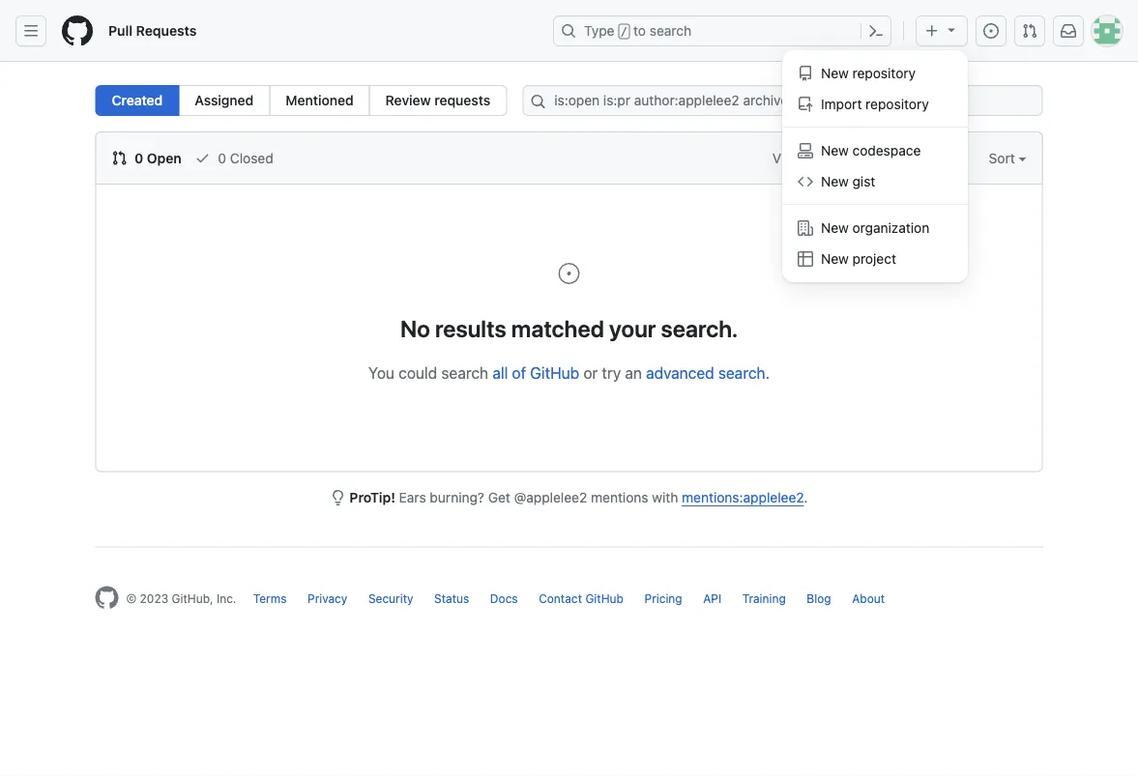 Task type: locate. For each thing, give the bounding box(es) containing it.
review requests
[[385, 92, 490, 108]]

0 horizontal spatial .
[[765, 364, 770, 382]]

pull requests element
[[95, 85, 507, 116]]

1 horizontal spatial search
[[650, 23, 692, 39]]

2023
[[140, 592, 168, 606]]

0
[[134, 150, 143, 166], [218, 150, 226, 166]]

footer containing © 2023 github, inc.
[[80, 547, 1058, 658]]

visibility button
[[772, 148, 836, 168]]

no results matched your search.
[[400, 315, 738, 342]]

about link
[[852, 592, 885, 606]]

review
[[385, 92, 431, 108]]

new inside button
[[821, 251, 849, 267]]

git pull request image
[[112, 150, 127, 166]]

new organization link
[[790, 213, 960, 244]]

visibility
[[772, 150, 828, 166]]

project
[[852, 251, 896, 267]]

new right repo image
[[821, 65, 849, 81]]

status
[[434, 592, 469, 606]]

security link
[[368, 592, 413, 606]]

organization
[[852, 220, 929, 236]]

menu containing new repository
[[782, 50, 968, 282]]

/
[[620, 25, 627, 39]]

search image
[[530, 94, 546, 109]]

mentions
[[591, 490, 648, 506]]

your
[[609, 315, 656, 342]]

2 0 from the left
[[218, 150, 226, 166]]

about
[[852, 592, 885, 606]]

1 horizontal spatial .
[[804, 490, 808, 506]]

new project button
[[790, 244, 960, 275]]

type
[[584, 23, 615, 39]]

footer
[[80, 547, 1058, 658]]

0 vertical spatial repository
[[852, 65, 916, 81]]

menu
[[782, 50, 968, 282]]

0 vertical spatial homepage image
[[62, 15, 93, 46]]

3 new from the top
[[821, 174, 849, 190]]

4 new from the top
[[821, 220, 849, 236]]

check image
[[195, 150, 210, 166]]

0 closed link
[[195, 148, 273, 168]]

new codespace link
[[790, 135, 960, 166]]

review requests link
[[369, 85, 507, 116]]

new right table icon
[[821, 251, 849, 267]]

github
[[530, 364, 579, 382], [585, 592, 624, 606]]

matched
[[511, 315, 604, 342]]

© 2023 github, inc.
[[126, 592, 236, 606]]

1 horizontal spatial homepage image
[[95, 586, 118, 610]]

blog
[[807, 592, 831, 606]]

get
[[488, 490, 510, 506]]

new for new project
[[821, 251, 849, 267]]

status link
[[434, 592, 469, 606]]

1 vertical spatial repository
[[866, 96, 929, 112]]

1 vertical spatial homepage image
[[95, 586, 118, 610]]

code image
[[798, 174, 813, 190]]

search
[[650, 23, 692, 39], [441, 364, 488, 382], [718, 364, 765, 382]]

new right organization image
[[821, 220, 849, 236]]

0 horizontal spatial homepage image
[[62, 15, 93, 46]]

triangle down image
[[944, 22, 959, 37]]

git pull request image
[[1022, 23, 1037, 39]]

repo image
[[798, 66, 813, 81]]

github right contact
[[585, 592, 624, 606]]

try
[[602, 364, 621, 382]]

1 0 from the left
[[134, 150, 143, 166]]

1 horizontal spatial github
[[585, 592, 624, 606]]

0 vertical spatial github
[[530, 364, 579, 382]]

homepage image left ©
[[95, 586, 118, 610]]

search.
[[661, 315, 738, 342]]

new left gist
[[821, 174, 849, 190]]

1 vertical spatial github
[[585, 592, 624, 606]]

search right to at the right of page
[[650, 23, 692, 39]]

github right of
[[530, 364, 579, 382]]

2 new from the top
[[821, 143, 849, 159]]

repository for import repository
[[866, 96, 929, 112]]

1 new from the top
[[821, 65, 849, 81]]

.
[[765, 364, 770, 382], [804, 490, 808, 506]]

homepage image left pull
[[62, 15, 93, 46]]

1 horizontal spatial 0
[[218, 150, 226, 166]]

new
[[821, 65, 849, 81], [821, 143, 849, 159], [821, 174, 849, 190], [821, 220, 849, 236], [821, 251, 849, 267]]

import
[[821, 96, 862, 112]]

0 right the check icon
[[218, 150, 226, 166]]

homepage image
[[62, 15, 93, 46], [95, 586, 118, 610]]

you
[[368, 364, 394, 382]]

0 horizontal spatial search
[[441, 364, 488, 382]]

0 horizontal spatial github
[[530, 364, 579, 382]]

search down search.
[[718, 364, 765, 382]]

repository up import repository
[[852, 65, 916, 81]]

pricing
[[644, 592, 682, 606]]

requests
[[136, 23, 197, 39]]

no
[[400, 315, 430, 342]]

new gist
[[821, 174, 875, 190]]

protip!
[[349, 490, 395, 506]]

repository down new repository link
[[866, 96, 929, 112]]

organization image
[[798, 220, 813, 236]]

5 new from the top
[[821, 251, 849, 267]]

mentions:applelee2
[[682, 490, 804, 506]]

Search all issues text field
[[522, 85, 1043, 116]]

issue opened image
[[557, 262, 581, 285]]

you could search all of github or try an advanced search .
[[368, 364, 770, 382]]

search left all
[[441, 364, 488, 382]]

0 right git pull request icon
[[134, 150, 143, 166]]

0 horizontal spatial 0
[[134, 150, 143, 166]]

0 vertical spatial .
[[765, 364, 770, 382]]

api
[[703, 592, 721, 606]]

advanced
[[646, 364, 714, 382]]

gist
[[852, 174, 875, 190]]

assigned
[[195, 92, 254, 108]]

repository
[[852, 65, 916, 81], [866, 96, 929, 112]]

new right codespaces icon
[[821, 143, 849, 159]]



Task type: describe. For each thing, give the bounding box(es) containing it.
new repository
[[821, 65, 916, 81]]

could
[[399, 364, 437, 382]]

1 vertical spatial .
[[804, 490, 808, 506]]

0 for closed
[[218, 150, 226, 166]]

closed
[[230, 150, 273, 166]]

api link
[[703, 592, 721, 606]]

all
[[492, 364, 508, 382]]

created link
[[95, 85, 179, 116]]

pricing link
[[644, 592, 682, 606]]

import repository
[[821, 96, 929, 112]]

protip! ears burning? get @applelee2 mentions with mentions:applelee2 .
[[349, 490, 808, 506]]

all of github link
[[492, 364, 579, 382]]

to
[[633, 23, 646, 39]]

Issues search field
[[522, 85, 1043, 116]]

requests
[[434, 92, 490, 108]]

new for new gist
[[821, 174, 849, 190]]

repository for new repository
[[852, 65, 916, 81]]

notifications image
[[1061, 23, 1076, 39]]

repo push image
[[798, 97, 813, 112]]

issue opened image
[[983, 23, 999, 39]]

sort button
[[989, 148, 1026, 168]]

new for new codespace
[[821, 143, 849, 159]]

contact github
[[539, 592, 624, 606]]

new codespace
[[821, 143, 921, 159]]

organization
[[867, 150, 950, 166]]

light bulb image
[[330, 490, 346, 506]]

burning?
[[430, 490, 484, 506]]

with
[[652, 490, 678, 506]]

inc.
[[217, 592, 236, 606]]

0 closed
[[214, 150, 273, 166]]

new gist link
[[790, 166, 960, 197]]

docs link
[[490, 592, 518, 606]]

terms
[[253, 592, 287, 606]]

mentioned
[[286, 92, 354, 108]]

0 for open
[[134, 150, 143, 166]]

©
[[126, 592, 137, 606]]

mentions:applelee2 link
[[682, 490, 804, 506]]

created
[[112, 92, 163, 108]]

contact
[[539, 592, 582, 606]]

codespaces image
[[798, 143, 813, 159]]

command palette image
[[868, 23, 884, 39]]

training link
[[742, 592, 786, 606]]

privacy link
[[308, 592, 347, 606]]

table image
[[798, 251, 813, 267]]

new repository link
[[790, 58, 960, 89]]

assigned link
[[178, 85, 270, 116]]

2 horizontal spatial search
[[718, 364, 765, 382]]

of
[[512, 364, 526, 382]]

terms link
[[253, 592, 287, 606]]

0 open
[[131, 150, 182, 166]]

new for new organization
[[821, 220, 849, 236]]

ears
[[399, 490, 426, 506]]

sort
[[989, 150, 1015, 166]]

or
[[583, 364, 598, 382]]

import repository link
[[790, 89, 960, 120]]

plus image
[[924, 23, 940, 39]]

security
[[368, 592, 413, 606]]

new for new repository
[[821, 65, 849, 81]]

0 open link
[[112, 148, 182, 168]]

blog link
[[807, 592, 831, 606]]

results
[[435, 315, 506, 342]]

pull
[[108, 23, 132, 39]]

type / to search
[[584, 23, 692, 39]]

new project
[[821, 251, 896, 267]]

github,
[[172, 592, 213, 606]]

privacy
[[308, 592, 347, 606]]

mentioned link
[[269, 85, 370, 116]]

docs
[[490, 592, 518, 606]]

training
[[742, 592, 786, 606]]

open
[[147, 150, 182, 166]]

an
[[625, 364, 642, 382]]

new organization
[[821, 220, 929, 236]]

organization button
[[867, 148, 958, 168]]

pull requests
[[108, 23, 197, 39]]

codespace
[[852, 143, 921, 159]]

@applelee2
[[514, 490, 587, 506]]

contact github link
[[539, 592, 624, 606]]

advanced search link
[[646, 364, 765, 382]]



Task type: vqa. For each thing, say whether or not it's contained in the screenshot.
@ag-grid profile icon
no



